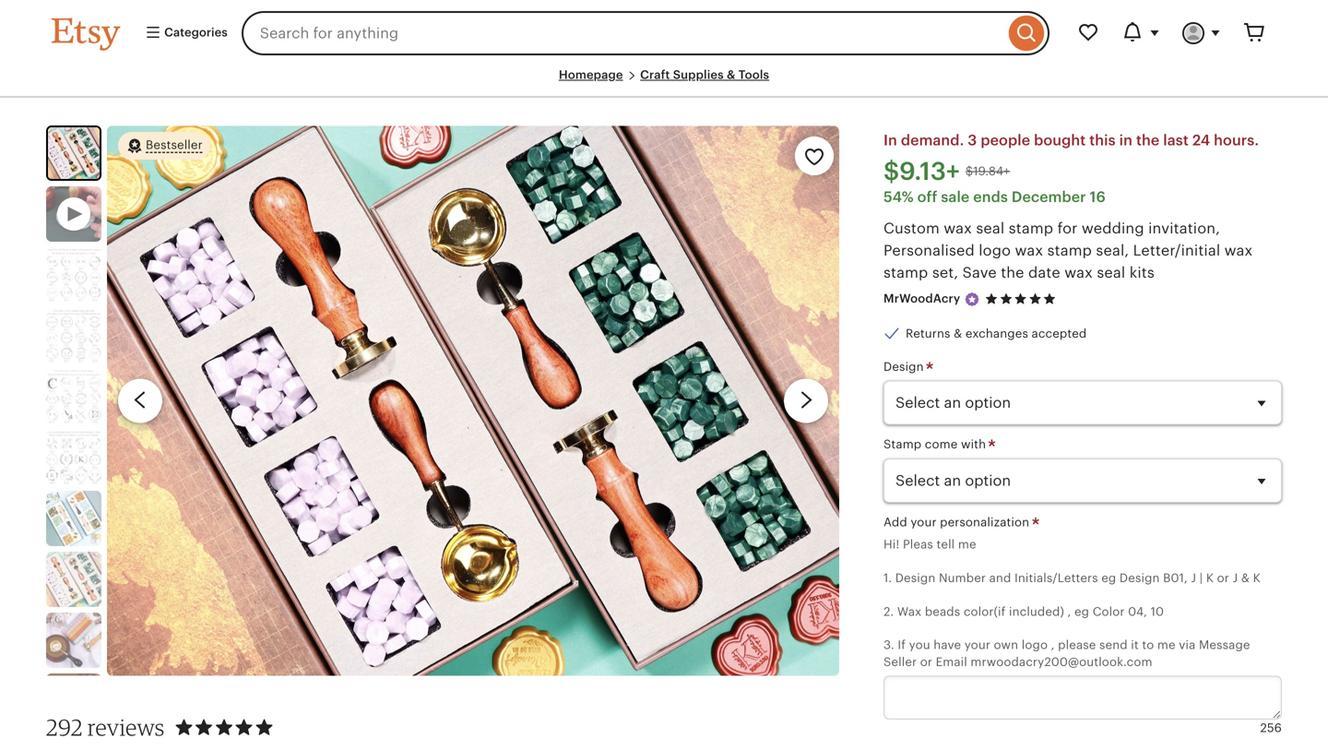 Task type: vqa. For each thing, say whether or not it's contained in the screenshot.
16 at the top of the page
yes



Task type: locate. For each thing, give the bounding box(es) containing it.
1 horizontal spatial logo
[[1022, 638, 1048, 652]]

1 horizontal spatial j
[[1233, 571, 1238, 585]]

stamp come with
[[884, 438, 990, 451]]

the
[[1137, 132, 1160, 149], [1001, 264, 1025, 281]]

0 vertical spatial ,
[[1068, 605, 1072, 618]]

personalised
[[884, 242, 975, 259]]

or
[[1218, 571, 1230, 585], [921, 655, 933, 669]]

j right |
[[1233, 571, 1238, 585]]

1 vertical spatial me
[[1158, 638, 1176, 652]]

accepted
[[1032, 326, 1087, 340]]

0 horizontal spatial me
[[958, 538, 977, 551]]

2 horizontal spatial &
[[1242, 571, 1250, 585]]

0 horizontal spatial the
[[1001, 264, 1025, 281]]

0 horizontal spatial j
[[1191, 571, 1197, 585]]

mrwoodacry
[[884, 292, 961, 306]]

0 horizontal spatial or
[[921, 655, 933, 669]]

hi!
[[884, 538, 900, 551]]

|
[[1200, 571, 1203, 585]]

, up mrwoodacry200@outlook.com
[[1051, 638, 1055, 652]]

message
[[1199, 638, 1251, 652]]

your
[[911, 515, 937, 529], [965, 638, 991, 652]]

256
[[1261, 721, 1282, 735]]

j
[[1191, 571, 1197, 585], [1233, 571, 1238, 585]]

, right included)
[[1068, 605, 1072, 618]]

design up 04,
[[1120, 571, 1160, 585]]

1 j from the left
[[1191, 571, 1197, 585]]

stamp down 'december'
[[1009, 220, 1054, 236]]

Add your personalization text field
[[884, 676, 1282, 719]]

reviews
[[88, 714, 165, 741]]

0 horizontal spatial &
[[727, 68, 736, 82]]

0 horizontal spatial your
[[911, 515, 937, 529]]

1 horizontal spatial the
[[1137, 132, 1160, 149]]

ends
[[974, 188, 1008, 205]]

1 horizontal spatial seal
[[1097, 264, 1126, 281]]

0 horizontal spatial ,
[[1051, 638, 1055, 652]]

eg left color at the right
[[1075, 605, 1090, 618]]

bought
[[1034, 132, 1086, 149]]

seal down seal,
[[1097, 264, 1126, 281]]

initials/letters
[[1015, 571, 1099, 585]]

seal down ends
[[976, 220, 1005, 236]]

this
[[1090, 132, 1116, 149]]

kits
[[1130, 264, 1155, 281]]

1 vertical spatial logo
[[1022, 638, 1048, 652]]

custom wax seal stamp for wedding invitation personalised image 6 image
[[46, 491, 101, 546]]

your inside 3. if you have your own logo , please send it to me via message seller or email mrwoodacry200@outlook.com
[[965, 638, 991, 652]]

wax up date
[[1015, 242, 1044, 259]]

custom wax seal stamp for wedding invitation personalised image 8 image
[[46, 613, 101, 668]]

last
[[1164, 132, 1189, 149]]

your up pleas
[[911, 515, 937, 529]]

1 vertical spatial eg
[[1075, 605, 1090, 618]]

sale
[[941, 188, 970, 205]]

custom wax seal stamp for wedding invitation personalised image 2 image
[[46, 247, 101, 303]]

stamp
[[1009, 220, 1054, 236], [1048, 242, 1092, 259], [884, 264, 929, 281]]

wax
[[944, 220, 972, 236], [1015, 242, 1044, 259], [1225, 242, 1253, 259], [1065, 264, 1093, 281]]

star_seller image
[[964, 291, 981, 308]]

1 vertical spatial ,
[[1051, 638, 1055, 652]]

your left own
[[965, 638, 991, 652]]

0 vertical spatial or
[[1218, 571, 1230, 585]]

1 vertical spatial the
[[1001, 264, 1025, 281]]

0 horizontal spatial logo
[[979, 242, 1011, 259]]

1 horizontal spatial &
[[954, 326, 963, 340]]

0 vertical spatial me
[[958, 538, 977, 551]]

1 horizontal spatial me
[[1158, 638, 1176, 652]]

design down returns
[[884, 360, 927, 374]]

the right in
[[1137, 132, 1160, 149]]

you
[[909, 638, 931, 652]]

eg up color at the right
[[1102, 571, 1117, 585]]

16
[[1090, 188, 1106, 205]]

design
[[884, 360, 927, 374], [896, 571, 936, 585], [1120, 571, 1160, 585]]

j left |
[[1191, 571, 1197, 585]]

b01,
[[1164, 571, 1188, 585]]

& left "tools"
[[727, 68, 736, 82]]

2 vertical spatial &
[[1242, 571, 1250, 585]]

None search field
[[241, 11, 1050, 55]]

none search field inside categories banner
[[241, 11, 1050, 55]]

personalization
[[940, 515, 1030, 529]]

0 vertical spatial your
[[911, 515, 937, 529]]

0 horizontal spatial custom wax seal stamp for wedding invitation personalised image 1 image
[[48, 127, 100, 179]]

craft supplies & tools link
[[640, 68, 770, 82]]

logo right own
[[1022, 638, 1048, 652]]

0 vertical spatial the
[[1137, 132, 1160, 149]]

eg
[[1102, 571, 1117, 585], [1075, 605, 1090, 618]]

seal
[[976, 220, 1005, 236], [1097, 264, 1126, 281]]

menu bar
[[52, 66, 1277, 98]]

own
[[994, 638, 1019, 652]]

off
[[918, 188, 938, 205]]

custom wax seal stamp for wedding invitation personalised image 4 image
[[46, 369, 101, 425]]

me right tell
[[958, 538, 977, 551]]

1 vertical spatial your
[[965, 638, 991, 652]]

1 vertical spatial or
[[921, 655, 933, 669]]

1 horizontal spatial k
[[1254, 571, 1261, 585]]

wax right the letter/initial
[[1225, 242, 1253, 259]]

me right to
[[1158, 638, 1176, 652]]

stamp up the mrwoodacry link on the top of page
[[884, 264, 929, 281]]

logo inside 3. if you have your own logo , please send it to me via message seller or email mrwoodacry200@outlook.com
[[1022, 638, 1048, 652]]

seal,
[[1096, 242, 1130, 259]]

$9.13+
[[884, 157, 960, 186]]

0 horizontal spatial eg
[[1075, 605, 1090, 618]]

add
[[884, 515, 908, 529]]

wedding
[[1082, 220, 1145, 236]]

hours.
[[1214, 132, 1259, 149]]

date
[[1029, 264, 1061, 281]]

or right |
[[1218, 571, 1230, 585]]

categories
[[161, 25, 228, 39]]

or inside 3. if you have your own logo , please send it to me via message seller or email mrwoodacry200@outlook.com
[[921, 655, 933, 669]]

$9.13+ $19.84+
[[884, 157, 1010, 186]]

1 horizontal spatial or
[[1218, 571, 1230, 585]]

custom wax seal stamp for wedding invitation personalised image 3 image
[[46, 308, 101, 364]]

homepage link
[[559, 68, 623, 82]]

logo
[[979, 242, 1011, 259], [1022, 638, 1048, 652]]

3
[[968, 132, 977, 149]]

via
[[1179, 638, 1196, 652]]

0 vertical spatial eg
[[1102, 571, 1117, 585]]

custom wax seal stamp for wedding invitation personalised image 5 image
[[46, 430, 101, 485]]

, inside 3. if you have your own logo , please send it to me via message seller or email mrwoodacry200@outlook.com
[[1051, 638, 1055, 652]]

0 vertical spatial seal
[[976, 220, 1005, 236]]

54%
[[884, 188, 914, 205]]

have
[[934, 638, 962, 652]]

custom wax seal stamp for wedding invitation, personalised logo wax stamp seal, letter/initial wax stamp set, save the date wax seal kits
[[884, 220, 1253, 281]]

04,
[[1128, 605, 1148, 618]]

the left date
[[1001, 264, 1025, 281]]

add your personalization
[[884, 515, 1033, 529]]

& right |
[[1242, 571, 1250, 585]]

it
[[1131, 638, 1139, 652]]

come
[[925, 438, 958, 451]]

0 vertical spatial &
[[727, 68, 736, 82]]

& right returns
[[954, 326, 963, 340]]

the inside custom wax seal stamp for wedding invitation, personalised logo wax stamp seal, letter/initial wax stamp set, save the date wax seal kits
[[1001, 264, 1025, 281]]

custom wax seal stamp for wedding invitation personalised image 1 image
[[107, 126, 840, 676], [48, 127, 100, 179]]

stamp down for
[[1048, 242, 1092, 259]]

or down you
[[921, 655, 933, 669]]

craft
[[640, 68, 670, 82]]

categories button
[[131, 17, 236, 50]]

logo up 'save'
[[979, 242, 1011, 259]]

pleas
[[903, 538, 934, 551]]

&
[[727, 68, 736, 82], [954, 326, 963, 340], [1242, 571, 1250, 585]]

me
[[958, 538, 977, 551], [1158, 638, 1176, 652]]

1 horizontal spatial your
[[965, 638, 991, 652]]

0 vertical spatial logo
[[979, 242, 1011, 259]]

0 horizontal spatial seal
[[976, 220, 1005, 236]]

0 horizontal spatial k
[[1207, 571, 1214, 585]]



Task type: describe. For each thing, give the bounding box(es) containing it.
craft supplies & tools
[[640, 68, 770, 82]]

292 reviews
[[46, 714, 165, 741]]

with
[[961, 438, 986, 451]]

categories banner
[[18, 0, 1310, 66]]

design right '1.'
[[896, 571, 936, 585]]

beads
[[925, 605, 961, 618]]

in
[[884, 132, 898, 149]]

included)
[[1009, 605, 1065, 618]]

292
[[46, 714, 83, 741]]

tell
[[937, 538, 955, 551]]

1.
[[884, 571, 892, 585]]

send
[[1100, 638, 1128, 652]]

if
[[898, 638, 906, 652]]

logo inside custom wax seal stamp for wedding invitation, personalised logo wax stamp seal, letter/initial wax stamp set, save the date wax seal kits
[[979, 242, 1011, 259]]

custom
[[884, 220, 940, 236]]

1 vertical spatial &
[[954, 326, 963, 340]]

returns & exchanges accepted
[[906, 326, 1087, 340]]

please
[[1058, 638, 1097, 652]]

to
[[1143, 638, 1155, 652]]

2. wax beads color(if included) , eg color 04, 10
[[884, 605, 1165, 618]]

stamp
[[884, 438, 922, 451]]

2 k from the left
[[1254, 571, 1261, 585]]

Search for anything text field
[[241, 11, 1005, 55]]

letter/initial
[[1134, 242, 1221, 259]]

mrwoodacry link
[[884, 292, 961, 306]]

& inside menu bar
[[727, 68, 736, 82]]

save
[[963, 264, 997, 281]]

demand.
[[901, 132, 964, 149]]

email
[[936, 655, 968, 669]]

wax right date
[[1065, 264, 1093, 281]]

in demand. 3 people bought this in the last 24 hours.
[[884, 132, 1259, 149]]

wax down sale
[[944, 220, 972, 236]]

wax
[[898, 605, 922, 618]]

1 vertical spatial seal
[[1097, 264, 1126, 281]]

hi! pleas tell me
[[884, 538, 977, 551]]

and
[[990, 571, 1012, 585]]

set,
[[933, 264, 959, 281]]

3. if you have your own logo , please send it to me via message seller or email mrwoodacry200@outlook.com
[[884, 638, 1251, 669]]

tools
[[739, 68, 770, 82]]

mrwoodacry200@outlook.com
[[971, 655, 1153, 669]]

bestseller
[[146, 138, 203, 152]]

10
[[1151, 605, 1165, 618]]

color
[[1093, 605, 1125, 618]]

exchanges
[[966, 326, 1029, 340]]

me inside 3. if you have your own logo , please send it to me via message seller or email mrwoodacry200@outlook.com
[[1158, 638, 1176, 652]]

custom wax seal stamp for wedding invitation personalised image 7 image
[[46, 552, 101, 607]]

1 horizontal spatial ,
[[1068, 605, 1072, 618]]

supplies
[[673, 68, 724, 82]]

december
[[1012, 188, 1087, 205]]

1 k from the left
[[1207, 571, 1214, 585]]

0 vertical spatial stamp
[[1009, 220, 1054, 236]]

2 j from the left
[[1233, 571, 1238, 585]]

color(if
[[964, 605, 1006, 618]]

2.
[[884, 605, 894, 618]]

returns
[[906, 326, 951, 340]]

menu bar containing homepage
[[52, 66, 1277, 98]]

54% off sale ends december 16
[[884, 188, 1106, 205]]

1 vertical spatial stamp
[[1048, 242, 1092, 259]]

bestseller button
[[118, 131, 210, 161]]

1. design number and initials/letters eg design b01, j | k or j & k
[[884, 571, 1261, 585]]

number
[[939, 571, 986, 585]]

homepage
[[559, 68, 623, 82]]

$19.84+
[[966, 164, 1010, 178]]

1 horizontal spatial eg
[[1102, 571, 1117, 585]]

1 horizontal spatial custom wax seal stamp for wedding invitation personalised image 1 image
[[107, 126, 840, 676]]

in
[[1120, 132, 1133, 149]]

2 vertical spatial stamp
[[884, 264, 929, 281]]

for
[[1058, 220, 1078, 236]]

24
[[1193, 132, 1211, 149]]

people
[[981, 132, 1031, 149]]

3.
[[884, 638, 895, 652]]

seller
[[884, 655, 917, 669]]

invitation,
[[1149, 220, 1221, 236]]



